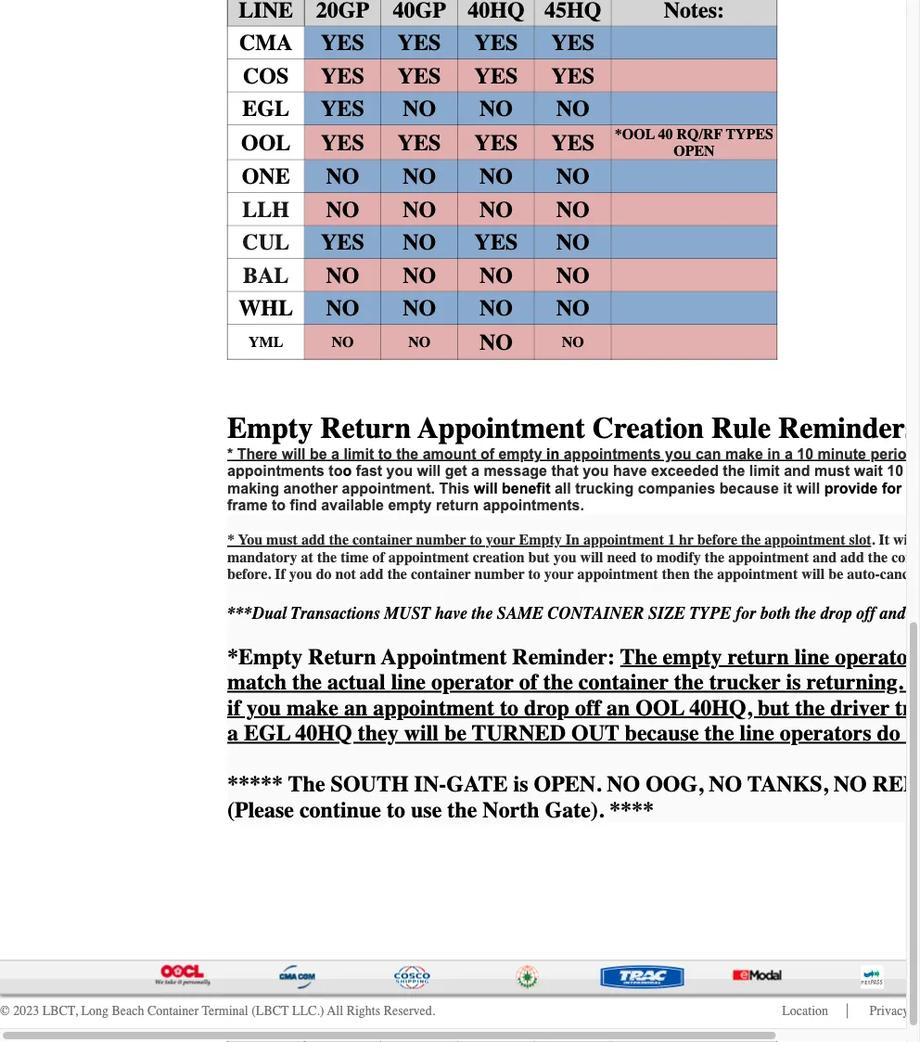 Task type: locate. For each thing, give the bounding box(es) containing it.
0 vertical spatial and
[[784, 463, 811, 480]]

appointment
[[418, 412, 586, 446], [381, 645, 507, 670]]

reminders:
[[779, 412, 921, 446]]

0 horizontal spatial you
[[387, 463, 413, 480]]

same
[[497, 604, 544, 623]]

empty left in
[[519, 532, 562, 549]]

in up that
[[547, 446, 560, 463]]

of
[[481, 446, 495, 463]]

the left same
[[472, 604, 493, 623]]

pi
[[910, 604, 921, 623]]

container
[[148, 1004, 199, 1019]]

. for .  it will n
[[872, 532, 876, 549]]

1 vertical spatial for
[[736, 604, 756, 623]]

in right "make"
[[768, 446, 781, 463]]

for for type
[[736, 604, 756, 623]]

* left you
[[227, 532, 235, 549]]

the inside the empty return line operator
[[621, 645, 658, 670]]

1 horizontal spatial open
[[674, 143, 715, 160]]

must inside 'fast you will get a message that you have exceeded the limit and must wait 10 m'
[[815, 463, 850, 480]]

return down the transactions
[[308, 645, 377, 670]]

empty return appointment creation rule reminders:
[[227, 412, 921, 446]]

must left add
[[266, 532, 298, 549]]

will inside .  it will n
[[894, 532, 917, 549]]

10
[[798, 446, 814, 463], [888, 463, 904, 480]]

***dual
[[227, 604, 287, 623]]

companies
[[638, 480, 716, 497]]

1 vertical spatial .
[[872, 532, 876, 549]]

a down period
[[907, 480, 915, 497]]

empty inside the empty return line operator
[[663, 645, 723, 670]]

0 vertical spatial limit
[[344, 446, 374, 463]]

1 horizontal spatial in
[[768, 446, 781, 463]]

1 vertical spatial *
[[227, 532, 235, 549]]

0 horizontal spatial to
[[378, 446, 392, 463]]

message
[[484, 463, 548, 480]]

be
[[310, 446, 327, 463]]

fast you will get a message that you have exceeded the limit and must wait 10 m
[[227, 463, 921, 497]]

return for *empty
[[308, 645, 377, 670]]

have inside 'fast you will get a message that you have exceeded the limit and must wait 10 m'
[[614, 463, 647, 480]]

return
[[321, 412, 411, 446], [308, 645, 377, 670]]

10 down period
[[888, 463, 904, 480]]

0 vertical spatial open
[[674, 143, 715, 160]]

0 vertical spatial have
[[614, 463, 647, 480]]

0 horizontal spatial 10
[[798, 446, 814, 463]]

you up exceeded
[[666, 446, 692, 463]]

open right is
[[534, 772, 596, 798]]

reminder:
[[513, 645, 615, 670]]

the down the siz​​e
[[621, 645, 658, 670]]

empty down type
[[663, 645, 723, 670]]

10 left minute
[[798, 446, 814, 463]]

have right must
[[435, 604, 468, 623]]

0 horizontal spatial must
[[266, 532, 298, 549]]

0 vertical spatial empty
[[227, 412, 313, 446]]

must
[[815, 463, 850, 480], [266, 532, 298, 549]]

must down minute
[[815, 463, 850, 480]]

have
[[614, 463, 647, 480], [435, 604, 468, 623]]

1 horizontal spatial empty
[[519, 532, 562, 549]]

is
[[514, 772, 529, 798]]

0 horizontal spatial have
[[435, 604, 468, 623]]

1 vertical spatial empty
[[663, 645, 723, 670]]

1 horizontal spatial you
[[583, 463, 609, 480]]

open right 40
[[674, 143, 715, 160]]

1 horizontal spatial and
[[880, 604, 906, 623]]

terminal
[[202, 1004, 248, 1019]]

2 horizontal spatial you
[[666, 446, 692, 463]]

m up n
[[919, 480, 921, 497]]

0 horizontal spatial open
[[534, 772, 596, 798]]

and up it
[[784, 463, 811, 480]]

will left n
[[894, 532, 917, 549]]

0 vertical spatial must
[[815, 463, 850, 480]]

types
[[726, 126, 774, 143]]

1 * from the top
[[227, 446, 233, 463]]

​yml
[[249, 334, 283, 351]]

for
[[883, 480, 902, 497], [736, 604, 756, 623]]

1 vertical spatial to
[[470, 532, 483, 549]]

1 horizontal spatial appointment
[[765, 532, 846, 549]]

0 horizontal spatial for
[[736, 604, 756, 623]]

2023
[[13, 1004, 39, 1019]]

location link
[[783, 1004, 829, 1019]]

0 horizontal spatial limit
[[344, 446, 374, 463]]

your
[[486, 532, 516, 549]]

open
[[674, 143, 715, 160], [534, 772, 596, 798]]

in
[[547, 446, 560, 463], [768, 446, 781, 463]]

0 vertical spatial the
[[621, 645, 658, 670]]

return up 'fast'
[[321, 412, 411, 446]]

egl
[[243, 96, 290, 122]]

0 vertical spatial for
[[883, 480, 902, 497]]

privacy po link
[[870, 1004, 921, 1019]]

*ool
[[615, 126, 655, 143]]

1 horizontal spatial limit
[[750, 463, 780, 480]]

must
[[385, 604, 431, 623]]

1 horizontal spatial empty
[[663, 645, 723, 670]]

1 vertical spatial appointment
[[381, 645, 507, 670]]

appointment down must
[[381, 645, 507, 670]]

empty
[[227, 412, 313, 446], [519, 532, 562, 549]]

a
[[331, 446, 340, 463], [785, 446, 793, 463], [472, 463, 480, 480], [907, 480, 915, 497]]

1 horizontal spatial for
[[883, 480, 902, 497]]

1 horizontal spatial have
[[614, 463, 647, 480]]

oog,
[[646, 772, 704, 798]]

* left there in the left of the page
[[227, 446, 233, 463]]

0 horizontal spatial appointment
[[584, 532, 665, 549]]

will down amount
[[417, 463, 441, 480]]

gate
[[447, 772, 508, 798]]

*empty
[[227, 645, 303, 670]]

wait
[[855, 463, 883, 480]]

1 vertical spatial return
[[308, 645, 377, 670]]

appointment left 1
[[584, 532, 665, 549]]

rights
[[347, 1004, 381, 1019]]

0 horizontal spatial and
[[784, 463, 811, 480]]

n
[[921, 532, 921, 549]]

1 horizontal spatial must
[[815, 463, 850, 480]]

0 vertical spatial empty
[[499, 446, 543, 463]]

to up 'fast'
[[378, 446, 392, 463]]

2 in from the left
[[768, 446, 781, 463]]

. left it
[[872, 532, 876, 549]]

you right 'fast'
[[387, 463, 413, 480]]

2 * from the top
[[227, 532, 235, 549]]

you
[[238, 532, 263, 549]]

. left the oog,
[[596, 772, 602, 798]]

m
[[908, 463, 921, 480], [919, 480, 921, 497]]

1 horizontal spatial 10
[[888, 463, 904, 480]]

appointment down it
[[765, 532, 846, 549]]

0 horizontal spatial the
[[288, 772, 325, 798]]

0 horizontal spatial empty
[[227, 412, 313, 446]]

and
[[784, 463, 811, 480], [880, 604, 906, 623]]

yes
[[321, 31, 365, 56], [398, 31, 441, 56], [475, 31, 518, 56], [552, 31, 595, 56], [321, 63, 365, 89], [398, 63, 441, 89], [475, 63, 518, 89], [552, 63, 595, 89], [321, 96, 365, 122], [321, 130, 365, 156], [398, 130, 441, 156], [475, 130, 518, 156], [552, 130, 595, 156], [321, 230, 365, 256], [475, 230, 518, 256]]

0 vertical spatial to
[[378, 446, 392, 463]]

to left your
[[470, 532, 483, 549]]

llc.)
[[292, 1004, 324, 1019]]

2 vertical spatial .
[[596, 772, 602, 798]]

empty down the ​yml
[[227, 412, 313, 446]]

the empty return line operator 
[[227, 645, 921, 747]]

empty up message
[[499, 446, 543, 463]]

. inside .  it will n
[[872, 532, 876, 549]]

m down period
[[908, 463, 921, 480]]

will for fast you will get a message that you have exceeded the limit and must wait 10 m
[[417, 463, 441, 480]]

limit up because
[[750, 463, 780, 480]]

the right *****
[[288, 772, 325, 798]]

will inside 'fast you will get a message that you have exceeded the limit and must wait 10 m'
[[417, 463, 441, 480]]

1 vertical spatial have
[[435, 604, 468, 623]]

make
[[726, 446, 764, 463]]

the right add
[[329, 532, 349, 549]]

minute
[[818, 446, 867, 463]]

it
[[879, 532, 890, 549]]

0 vertical spatial .
[[227, 446, 921, 480]]

and left pi
[[880, 604, 906, 623]]

all
[[555, 480, 571, 497]]

*empty return appointment reminder:
[[227, 645, 621, 670]]

the down "make"
[[723, 463, 746, 480]]

have down appointments
[[614, 463, 647, 480]]

0 vertical spatial *
[[227, 446, 233, 463]]

1 vertical spatial 10
[[888, 463, 904, 480]]

0 horizontal spatial in
[[547, 446, 560, 463]]

0 vertical spatial appointment
[[418, 412, 586, 446]]

1 horizontal spatial the
[[621, 645, 658, 670]]

1 vertical spatial limit
[[750, 463, 780, 480]]

will left be
[[282, 446, 306, 463]]

limit up 'fast'
[[344, 446, 374, 463]]

reef
[[873, 772, 921, 798]]

empty
[[499, 446, 543, 463], [663, 645, 723, 670]]

for left both
[[736, 604, 756, 623]]

limit
[[344, 446, 374, 463], [750, 463, 780, 480]]

will right it
[[797, 480, 821, 497]]

for down wait on the top
[[883, 480, 902, 497]]

no oog, no tanks, no reef
[[227, 772, 921, 823]]

cma
[[239, 31, 293, 56]]

appointment
[[584, 532, 665, 549], [765, 532, 846, 549]]

will for .  it will n
[[894, 532, 917, 549]]

m inside 'fast you will get a message that you have exceeded the limit and must wait 10 m'
[[908, 463, 921, 480]]

the
[[397, 446, 419, 463], [723, 463, 746, 480], [329, 532, 349, 549], [742, 532, 761, 549], [472, 604, 493, 623], [795, 604, 817, 623]]

slot
[[850, 532, 872, 549]]

appointment up message
[[418, 412, 586, 446]]

. up all
[[227, 446, 921, 480]]

a right get on the top of page
[[472, 463, 480, 480]]

you up trucking
[[583, 463, 609, 480]]

no
[[403, 96, 436, 122], [480, 96, 513, 122], [557, 96, 590, 122], [326, 164, 360, 190], [403, 164, 436, 190], [480, 164, 513, 190], [557, 164, 590, 190], [326, 197, 360, 223], [403, 197, 436, 223], [480, 197, 513, 223], [326, 263, 360, 289], [403, 263, 436, 289], [480, 263, 513, 289], [480, 330, 513, 355], [607, 772, 641, 798], [709, 772, 743, 798], [834, 772, 868, 798]]

there
[[237, 446, 278, 463]]

0 vertical spatial return
[[321, 412, 411, 446]]



Task type: vqa. For each thing, say whether or not it's contained in the screenshot.


Task type: describe. For each thing, give the bounding box(es) containing it.
reserved.
[[384, 1004, 436, 1019]]

* for * there will be a limit to the amount of empty in appointments you can make in a 10 minute period
[[227, 446, 233, 463]]

2 appointment from the left
[[765, 532, 846, 549]]

beach
[[112, 1004, 144, 1019]]

.  it will n
[[227, 532, 921, 583]]

in-
[[415, 772, 447, 798]]

line
[[795, 645, 830, 670]]

will down message
[[474, 480, 498, 497]]

the inside 'fast you will get a message that you have exceeded the limit and must wait 10 m'
[[723, 463, 746, 480]]

* there will be a limit to the amount of empty in appointments you can make in a 10 minute period
[[227, 446, 916, 463]]

0 vertical spatial 10
[[798, 446, 814, 463]]

drop
[[821, 604, 853, 623]]

tanks,
[[748, 772, 829, 798]]

0 horizontal spatial empty
[[499, 446, 543, 463]]

a inside a m
[[907, 480, 915, 497]]

1 vertical spatial open
[[534, 772, 596, 798]]

creation
[[593, 412, 705, 446]]

the left amount
[[397, 446, 419, 463]]

a right be
[[331, 446, 340, 463]]

return for empty
[[321, 412, 411, 446]]

can
[[696, 446, 722, 463]]

provide
[[825, 480, 879, 497]]

40
[[659, 126, 673, 143]]

will for * there will be a limit to the amount of empty in appointments you can make in a 10 minute period
[[282, 446, 306, 463]]

trucking
[[576, 480, 634, 497]]

both
[[761, 604, 791, 623]]

1
[[668, 532, 676, 549]]

appointment for creation
[[418, 412, 586, 446]]

all
[[327, 1004, 344, 1019]]

for for provide
[[883, 480, 902, 497]]

number
[[416, 532, 467, 549]]

appointments
[[564, 446, 661, 463]]

limit inside 'fast you will get a message that you have exceeded the limit and must wait 10 m'
[[750, 463, 780, 480]]

10 inside 'fast you will get a message that you have exceeded the limit and must wait 10 m'
[[888, 463, 904, 480]]

​whl
[[239, 296, 293, 322]]

1 in from the left
[[547, 446, 560, 463]]

rule
[[712, 412, 771, 446]]

a up it
[[785, 446, 793, 463]]

before
[[698, 532, 738, 549]]

off
[[857, 604, 876, 623]]

privacy po
[[870, 1004, 921, 1019]]

period
[[871, 446, 916, 463]]

(lbct
[[252, 1004, 289, 1019]]

one
[[242, 164, 290, 190]]

type
[[690, 604, 732, 623]]

fast
[[356, 463, 383, 480]]

a m
[[227, 480, 921, 514]]

1 horizontal spatial to
[[470, 532, 483, 549]]

a inside 'fast you will get a message that you have exceeded the limit and must wait 10 m'
[[472, 463, 480, 480]]

long
[[81, 1004, 109, 1019]]

© 2023 lbct, long beach container terminal (lbct llc.) all rights reserved.
[[0, 1004, 436, 1019]]

amount
[[423, 446, 477, 463]]

cos
[[243, 63, 289, 89]]

hr
[[680, 532, 694, 549]]

1 vertical spatial must
[[266, 532, 298, 549]]

container
[[548, 604, 645, 623]]

siz​​e
[[649, 604, 686, 623]]

benefit
[[502, 480, 551, 497]]

***** the south in-gate is open .
[[227, 772, 602, 798]]

m inside a m
[[919, 480, 921, 497]]

1 vertical spatial empty
[[519, 532, 562, 549]]

. for .
[[227, 446, 921, 480]]

in
[[566, 532, 580, 549]]

* for * you must add the container number to your empty in appointment 1 hr before the appointment slot
[[227, 532, 235, 549]]

open inside the *ool 40 rq/rf types open
[[674, 143, 715, 160]]

llh
[[243, 197, 290, 223]]

privacy
[[870, 1004, 910, 1019]]

appointment for reminder:
[[381, 645, 507, 670]]

transactions
[[291, 604, 380, 623]]

that
[[552, 463, 579, 480]]

the right before
[[742, 532, 761, 549]]

south
[[331, 772, 409, 798]]

because
[[720, 480, 779, 497]]

©
[[0, 1004, 10, 1019]]

po
[[913, 1004, 921, 1019]]

rq/rf
[[677, 126, 723, 143]]

add
[[302, 532, 325, 549]]

o
[[343, 463, 352, 480]]

lbct,
[[42, 1004, 78, 1019]]

* you must add the container number to your empty in appointment 1 hr before the appointment slot
[[227, 532, 872, 549]]

1 vertical spatial and
[[880, 604, 906, 623]]

container
[[353, 532, 413, 549]]

*ool 40 rq/rf types open
[[615, 126, 774, 160]]

operator
[[836, 645, 918, 670]]

***dual transactions must have the same container siz​​e type for both the drop off and pi
[[227, 604, 921, 623]]

bal
[[243, 263, 289, 289]]

1 vertical spatial the
[[288, 772, 325, 798]]

ool
[[241, 130, 291, 156]]

location
[[783, 1004, 829, 1019]]

*****
[[227, 772, 283, 798]]

get
[[445, 463, 468, 480]]

cul
[[243, 230, 290, 256]]

and inside 'fast you will get a message that you have exceeded the limit and must wait 10 m'
[[784, 463, 811, 480]]

will benefit all trucking companies because it will provide for
[[474, 480, 907, 497]]

exceeded
[[652, 463, 719, 480]]

the right both
[[795, 604, 817, 623]]

1 appointment from the left
[[584, 532, 665, 549]]

​​no
[[557, 263, 590, 289]]

it
[[784, 480, 793, 497]]



